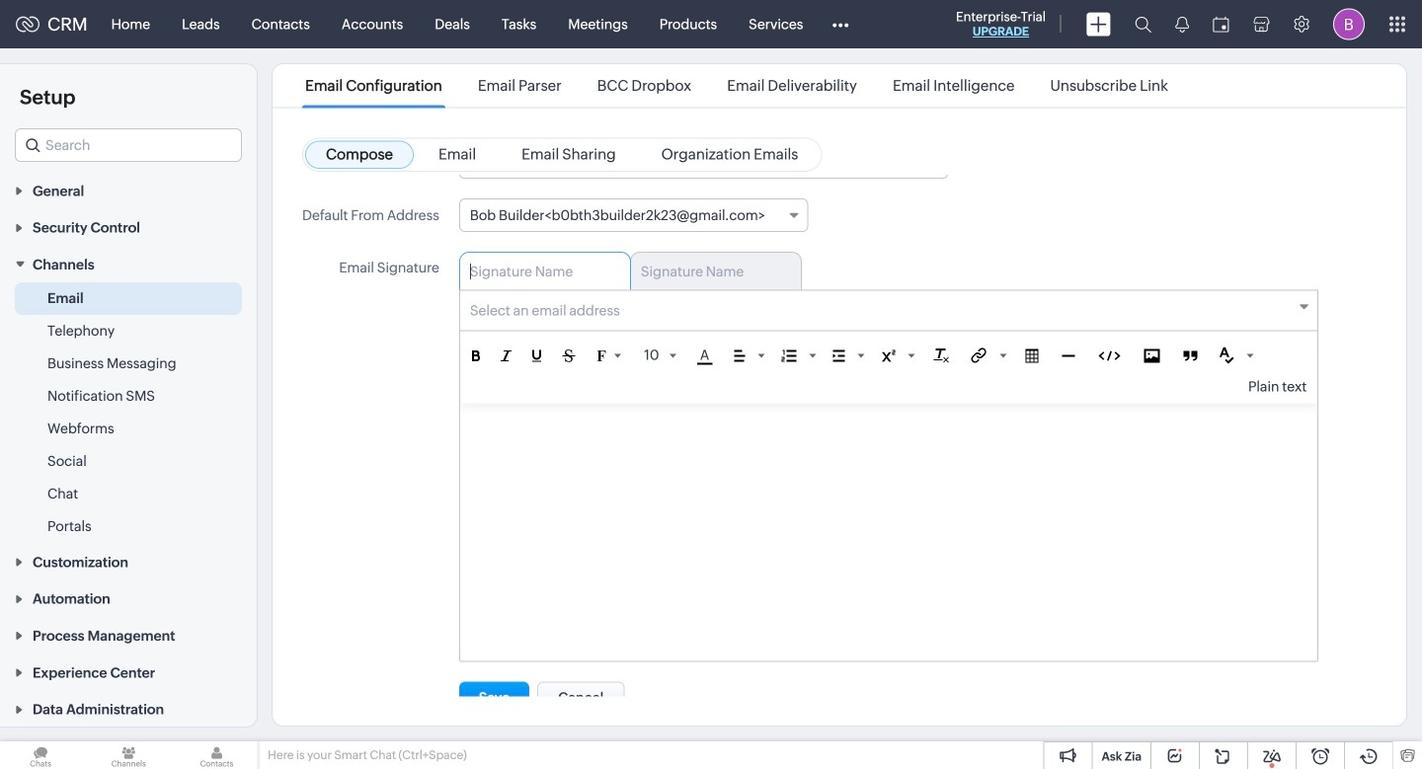 Task type: describe. For each thing, give the bounding box(es) containing it.
profile image
[[1334, 8, 1366, 40]]

1 signature name text field from the left
[[470, 264, 605, 280]]

search element
[[1124, 0, 1164, 48]]

links image
[[972, 348, 988, 364]]

Other Modules field
[[820, 8, 862, 40]]

2 signature name text field from the left
[[641, 264, 776, 280]]

search image
[[1135, 16, 1152, 33]]

profile element
[[1322, 0, 1378, 48]]

list image
[[782, 350, 797, 362]]

spell check image
[[1220, 347, 1235, 364]]

Search text field
[[16, 129, 241, 161]]

chats image
[[0, 742, 81, 770]]

contacts image
[[176, 742, 258, 770]]

logo image
[[16, 16, 40, 32]]

signals element
[[1164, 0, 1202, 48]]

none field search
[[15, 128, 242, 162]]



Task type: locate. For each thing, give the bounding box(es) containing it.
channels image
[[88, 742, 169, 770]]

indent image
[[833, 350, 845, 362]]

alignment image
[[735, 350, 746, 362]]

region
[[0, 283, 257, 544]]

create menu element
[[1075, 0, 1124, 48]]

1 horizontal spatial signature name text field
[[641, 264, 776, 280]]

create menu image
[[1087, 12, 1112, 36]]

list
[[288, 64, 1187, 107]]

Signature Name text field
[[470, 264, 605, 280], [641, 264, 776, 280]]

calendar image
[[1213, 16, 1230, 32]]

signals image
[[1176, 16, 1190, 33]]

script image
[[882, 350, 896, 362]]

None field
[[15, 128, 242, 162], [459, 199, 809, 232], [460, 291, 1318, 332], [459, 199, 809, 232], [460, 291, 1318, 332]]

tab list
[[459, 252, 1319, 290]]

0 horizontal spatial signature name text field
[[470, 264, 605, 280]]



Task type: vqa. For each thing, say whether or not it's contained in the screenshot.
Lead at the left top
no



